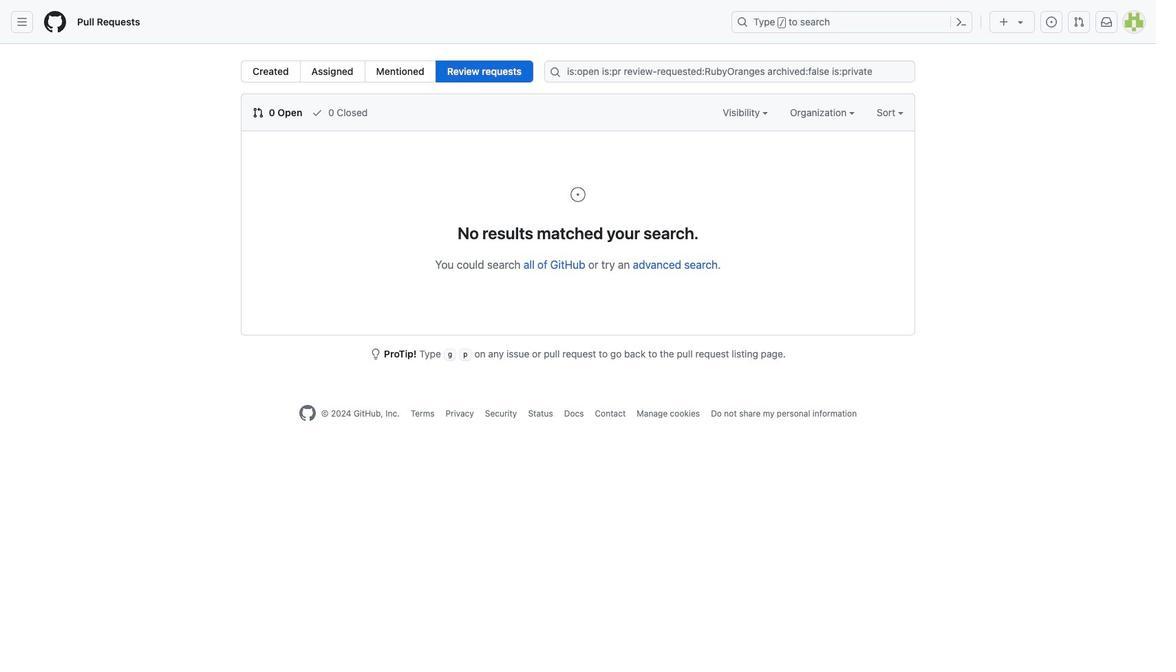 Task type: vqa. For each thing, say whether or not it's contained in the screenshot.
productivity
no



Task type: describe. For each thing, give the bounding box(es) containing it.
0 vertical spatial git pull request image
[[1074, 17, 1085, 28]]

1 vertical spatial homepage image
[[299, 406, 316, 422]]

0 horizontal spatial git pull request image
[[253, 107, 264, 118]]

0 vertical spatial homepage image
[[44, 11, 66, 33]]

command palette image
[[956, 17, 967, 28]]

Issues search field
[[545, 61, 916, 83]]

check image
[[312, 107, 323, 118]]

Search all issues text field
[[545, 61, 916, 83]]

light bulb image
[[370, 349, 381, 360]]



Task type: locate. For each thing, give the bounding box(es) containing it.
git pull request image left notifications icon
[[1074, 17, 1085, 28]]

homepage image
[[44, 11, 66, 33], [299, 406, 316, 422]]

1 vertical spatial git pull request image
[[253, 107, 264, 118]]

triangle down image
[[1015, 17, 1026, 28]]

1 vertical spatial issue opened image
[[570, 187, 587, 203]]

1 horizontal spatial git pull request image
[[1074, 17, 1085, 28]]

search image
[[550, 67, 561, 78]]

0 vertical spatial issue opened image
[[1046, 17, 1057, 28]]

git pull request image left "check" icon
[[253, 107, 264, 118]]

0 horizontal spatial homepage image
[[44, 11, 66, 33]]

0 horizontal spatial issue opened image
[[570, 187, 587, 203]]

pull requests element
[[241, 61, 534, 83]]

1 horizontal spatial homepage image
[[299, 406, 316, 422]]

git pull request image
[[1074, 17, 1085, 28], [253, 107, 264, 118]]

plus image
[[999, 17, 1010, 28]]

issue opened image
[[1046, 17, 1057, 28], [570, 187, 587, 203]]

notifications image
[[1101, 17, 1112, 28]]

1 horizontal spatial issue opened image
[[1046, 17, 1057, 28]]



